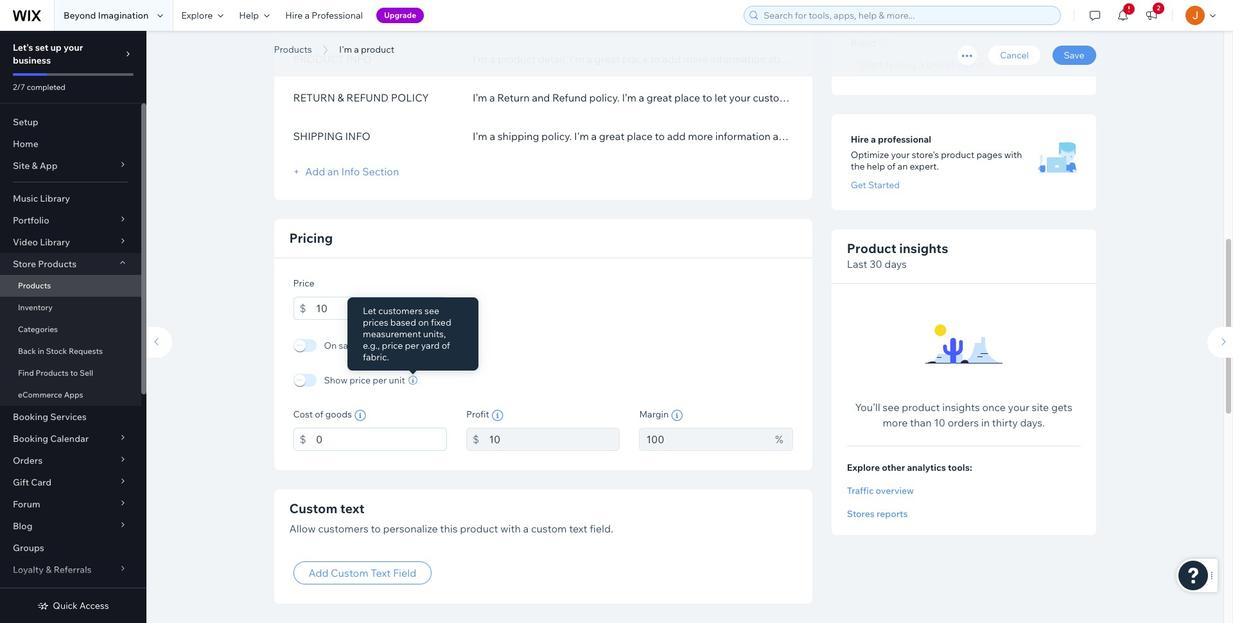Task type: describe. For each thing, give the bounding box(es) containing it.
a right product
[[354, 44, 359, 55]]

custom
[[531, 522, 567, 535]]

more
[[883, 416, 908, 429]]

booking for booking services
[[13, 411, 48, 423]]

cancel button
[[989, 46, 1041, 65]]

add for add an info section
[[305, 165, 325, 178]]

info for product info
[[346, 52, 372, 65]]

optimize
[[851, 149, 889, 161]]

library for music library
[[40, 193, 70, 204]]

in inside sidebar element
[[38, 346, 44, 356]]

app
[[40, 160, 58, 172]]

store products button
[[0, 253, 141, 275]]

see inside the 'you'll see product insights once your site gets more than 10 orders in thirty days.'
[[883, 401, 900, 414]]

you'll see product insights once your site gets more than 10 orders in thirty days.
[[855, 401, 1073, 429]]

personalize
[[383, 522, 438, 535]]

yard
[[421, 340, 440, 351]]

a left professional
[[305, 10, 310, 21]]

explore for explore other analytics tools:
[[847, 462, 880, 474]]

info tooltip image for cost of goods
[[355, 410, 366, 421]]

beyond imagination
[[64, 10, 149, 21]]

text
[[371, 567, 391, 579]]

see inside let customers see prices based on fixed measurement units, e.g., price per yard of fabric.
[[425, 305, 439, 317]]

explore for explore
[[181, 10, 213, 21]]

site & app button
[[0, 155, 141, 177]]

ecommerce apps link
[[0, 384, 141, 406]]

custom text allow customers to personalize this product with a custom text field.
[[289, 500, 613, 535]]

product insights last 30 days
[[847, 240, 948, 271]]

prices
[[363, 317, 388, 328]]

& for return
[[337, 91, 344, 104]]

get started
[[851, 179, 900, 191]]

access
[[80, 600, 109, 612]]

your inside optimize your store's product pages with the help of an expert.
[[891, 149, 910, 161]]

price inside i'm a product form
[[350, 374, 371, 386]]

booking services link
[[0, 406, 141, 428]]

hire a professional link
[[278, 0, 371, 31]]

quick
[[53, 600, 78, 612]]

traffic
[[847, 485, 874, 497]]

save button
[[1053, 46, 1096, 65]]

2 button
[[1138, 0, 1166, 31]]

point of sale
[[13, 586, 66, 597]]

0 horizontal spatial text
[[340, 500, 365, 516]]

1 horizontal spatial text
[[569, 522, 587, 535]]

products inside i'm a product form
[[274, 44, 312, 55]]

product
[[847, 240, 897, 256]]

insights inside the product insights last 30 days
[[900, 240, 948, 256]]

traffic overview
[[847, 485, 914, 497]]

music library link
[[0, 188, 141, 209]]

%
[[775, 433, 783, 445]]

price
[[293, 277, 314, 289]]

professional
[[312, 10, 363, 21]]

back
[[18, 346, 36, 356]]

once
[[982, 401, 1006, 414]]

back in stock requests link
[[0, 340, 141, 362]]

card
[[31, 477, 52, 488]]

price inside let customers see prices based on fixed measurement units, e.g., price per yard of fabric.
[[382, 340, 403, 351]]

find products to sell
[[18, 368, 93, 378]]

booking calendar button
[[0, 428, 141, 450]]

let customers see prices based on fixed measurement units, e.g., price per yard of fabric.
[[363, 305, 451, 363]]

forum button
[[0, 493, 141, 515]]

this
[[440, 522, 458, 535]]

product inside the 'you'll see product insights once your site gets more than 10 orders in thirty days.'
[[902, 401, 940, 414]]

of right the cost on the left of page
[[315, 408, 323, 420]]

loyalty & referrals button
[[0, 559, 141, 581]]

with inside custom text allow customers to personalize this product with a custom text field.
[[501, 522, 521, 535]]

$ for on sale
[[300, 302, 306, 314]]

hire for hire a professional
[[851, 134, 869, 145]]

explore other analytics tools:
[[847, 462, 972, 474]]

site & app
[[13, 160, 58, 172]]

of inside optimize your store's product pages with the help of an expert.
[[887, 161, 896, 172]]

to inside sidebar element
[[70, 368, 78, 378]]

booking services
[[13, 411, 87, 423]]

field.
[[590, 522, 613, 535]]

product info
[[293, 52, 372, 65]]

portfolio
[[13, 215, 49, 226]]

policy
[[391, 91, 429, 104]]

services
[[50, 411, 87, 423]]

imagination
[[98, 10, 149, 21]]

return
[[293, 91, 335, 104]]

tools:
[[948, 462, 972, 474]]

30
[[870, 258, 882, 271]]

let's set up your business
[[13, 42, 83, 66]]

profit
[[466, 408, 489, 420]]

sidebar element
[[0, 31, 146, 623]]

setup
[[13, 116, 38, 128]]

gets
[[1051, 401, 1073, 414]]

music library
[[13, 193, 70, 204]]

2/7 completed
[[13, 82, 65, 92]]

completed
[[27, 82, 65, 92]]

video library button
[[0, 231, 141, 253]]

per inside let customers see prices based on fixed measurement units, e.g., price per yard of fabric.
[[405, 340, 419, 351]]

stores reports link
[[847, 508, 1081, 520]]

$ down the cost on the left of page
[[300, 433, 306, 445]]

stock
[[46, 346, 67, 356]]

booking calendar
[[13, 433, 89, 445]]

show price per unit
[[324, 374, 405, 386]]

store products
[[13, 258, 77, 270]]

get started link
[[851, 179, 900, 191]]

requests
[[69, 346, 103, 356]]

with inside optimize your store's product pages with the help of an expert.
[[1004, 149, 1022, 161]]

sale
[[339, 339, 356, 351]]

your inside the let's set up your business
[[64, 42, 83, 53]]

help button
[[231, 0, 278, 31]]

1 horizontal spatial products link
[[268, 43, 318, 56]]

a inside custom text allow customers to personalize this product with a custom text field.
[[523, 522, 529, 535]]

a up optimize
[[871, 134, 876, 145]]

measurement
[[363, 328, 421, 340]]

customers inside let customers see prices based on fixed measurement units, e.g., price per yard of fabric.
[[378, 305, 423, 317]]

fixed
[[431, 317, 451, 328]]

refund
[[346, 91, 389, 104]]

hire for hire a professional
[[285, 10, 303, 21]]

blog button
[[0, 515, 141, 537]]

let's
[[13, 42, 33, 53]]

product inside optimize your store's product pages with the help of an expert.
[[941, 149, 975, 161]]

insights inside the 'you'll see product insights once your site gets more than 10 orders in thirty days.'
[[943, 401, 980, 414]]

point
[[13, 586, 35, 597]]

let
[[363, 305, 376, 317]]

return & refund policy
[[293, 91, 429, 104]]



Task type: locate. For each thing, give the bounding box(es) containing it.
None text field
[[316, 296, 447, 320], [316, 427, 447, 451], [489, 427, 620, 451], [639, 427, 769, 451], [316, 296, 447, 320], [316, 427, 447, 451], [489, 427, 620, 451], [639, 427, 769, 451]]

brand
[[851, 37, 876, 49]]

business
[[13, 55, 51, 66]]

1 info tooltip image from the left
[[355, 410, 366, 421]]

price right show
[[350, 374, 371, 386]]

home link
[[0, 133, 141, 155]]

$ down price
[[300, 302, 306, 314]]

2 vertical spatial &
[[46, 564, 52, 576]]

an left info
[[327, 165, 339, 178]]

units,
[[423, 328, 446, 340]]

0 horizontal spatial price
[[350, 374, 371, 386]]

orders
[[948, 416, 979, 429]]

0 vertical spatial add
[[305, 165, 325, 178]]

on
[[418, 317, 429, 328]]

your down professional
[[891, 149, 910, 161]]

library
[[40, 193, 70, 204], [40, 236, 70, 248]]

find products to sell link
[[0, 362, 141, 384]]

of inside let customers see prices based on fixed measurement units, e.g., price per yard of fabric.
[[442, 340, 450, 351]]

in right back in the bottom of the page
[[38, 346, 44, 356]]

0 vertical spatial with
[[1004, 149, 1022, 161]]

2 horizontal spatial info tooltip image
[[671, 410, 683, 421]]

0 vertical spatial price
[[382, 340, 403, 351]]

custom inside button
[[331, 567, 369, 579]]

1 horizontal spatial &
[[46, 564, 52, 576]]

1 vertical spatial &
[[32, 160, 38, 172]]

3 info tooltip image from the left
[[671, 410, 683, 421]]

of
[[887, 161, 896, 172], [442, 340, 450, 351], [315, 408, 323, 420], [37, 586, 46, 597]]

allow
[[289, 522, 316, 535]]

0 vertical spatial see
[[425, 305, 439, 317]]

cost
[[293, 408, 313, 420]]

& for site
[[32, 160, 38, 172]]

per left yard
[[405, 340, 419, 351]]

see up 'more'
[[883, 401, 900, 414]]

0 vertical spatial to
[[70, 368, 78, 378]]

add for add custom text field
[[309, 567, 329, 579]]

of left sale
[[37, 586, 46, 597]]

0 vertical spatial in
[[38, 346, 44, 356]]

you'll
[[855, 401, 881, 414]]

price
[[382, 340, 403, 351], [350, 374, 371, 386]]

i'm a product
[[274, 28, 419, 57], [339, 44, 394, 55]]

text
[[340, 500, 365, 516], [569, 522, 587, 535]]

0 horizontal spatial with
[[501, 522, 521, 535]]

0 vertical spatial info
[[346, 52, 372, 65]]

help
[[867, 161, 885, 172]]

customers inside custom text allow customers to personalize this product with a custom text field.
[[318, 522, 369, 535]]

0 horizontal spatial an
[[327, 165, 339, 178]]

1 vertical spatial products link
[[0, 275, 141, 297]]

days
[[885, 258, 907, 271]]

0 vertical spatial booking
[[13, 411, 48, 423]]

add custom text field
[[309, 567, 416, 579]]

orders button
[[0, 450, 141, 472]]

setup link
[[0, 111, 141, 133]]

on sale
[[324, 339, 356, 351]]

products up inventory
[[18, 281, 51, 290]]

& right site
[[32, 160, 38, 172]]

1 horizontal spatial customers
[[378, 305, 423, 317]]

booking inside booking services link
[[13, 411, 48, 423]]

info tooltip image right "profit"
[[492, 410, 503, 421]]

$ for %
[[473, 433, 479, 445]]

hire inside i'm a product form
[[851, 134, 869, 145]]

a down hire a professional on the left of the page
[[312, 28, 325, 57]]

0 horizontal spatial in
[[38, 346, 44, 356]]

help
[[239, 10, 259, 21]]

quick access
[[53, 600, 109, 612]]

0 horizontal spatial per
[[373, 374, 387, 386]]

products link
[[268, 43, 318, 56], [0, 275, 141, 297]]

1 vertical spatial customers
[[318, 522, 369, 535]]

add down "shipping"
[[305, 165, 325, 178]]

products down video library dropdown button
[[38, 258, 77, 270]]

save
[[1064, 49, 1085, 61]]

1 horizontal spatial with
[[1004, 149, 1022, 161]]

0 vertical spatial custom
[[289, 500, 337, 516]]

1 vertical spatial see
[[883, 401, 900, 414]]

of inside point of sale link
[[37, 586, 46, 597]]

add inside button
[[309, 567, 329, 579]]

point of sale link
[[0, 581, 141, 603]]

of right yard
[[442, 340, 450, 351]]

& inside i'm a product form
[[337, 91, 344, 104]]

1 vertical spatial price
[[350, 374, 371, 386]]

2 horizontal spatial your
[[1008, 401, 1030, 414]]

library inside dropdown button
[[40, 236, 70, 248]]

$ down "profit"
[[473, 433, 479, 445]]

1 horizontal spatial i'm
[[339, 44, 352, 55]]

library up store products
[[40, 236, 70, 248]]

1 vertical spatial custom
[[331, 567, 369, 579]]

1 vertical spatial text
[[569, 522, 587, 535]]

per left unit
[[373, 374, 387, 386]]

i'm down hire a professional on the left of the page
[[274, 28, 307, 57]]

professional
[[878, 134, 932, 145]]

blog
[[13, 520, 32, 532]]

0 vertical spatial &
[[337, 91, 344, 104]]

forum
[[13, 498, 40, 510]]

1 horizontal spatial explore
[[847, 462, 880, 474]]

info up add an info section
[[345, 129, 370, 142]]

1 vertical spatial info
[[345, 129, 370, 142]]

per
[[405, 340, 419, 351], [373, 374, 387, 386]]

based
[[390, 317, 416, 328]]

store's
[[912, 149, 939, 161]]

traffic overview link
[[847, 485, 1081, 497]]

than
[[910, 416, 932, 429]]

1 horizontal spatial per
[[405, 340, 419, 351]]

1 horizontal spatial in
[[981, 416, 990, 429]]

explore left help
[[181, 10, 213, 21]]

i'm down professional
[[339, 44, 352, 55]]

info tooltip image right margin on the bottom of page
[[671, 410, 683, 421]]

unit
[[389, 374, 405, 386]]

portfolio button
[[0, 209, 141, 231]]

info tooltip image for profit
[[492, 410, 503, 421]]

& for loyalty
[[46, 564, 52, 576]]

explore inside i'm a product form
[[847, 462, 880, 474]]

per inside i'm a product form
[[373, 374, 387, 386]]

music
[[13, 193, 38, 204]]

a left custom
[[523, 522, 529, 535]]

quick access button
[[37, 600, 109, 612]]

info tooltip image
[[355, 410, 366, 421], [492, 410, 503, 421], [671, 410, 683, 421]]

days.
[[1020, 416, 1045, 429]]

calendar
[[50, 433, 89, 445]]

categories
[[18, 324, 58, 334]]

expert.
[[910, 161, 939, 172]]

products inside dropdown button
[[38, 258, 77, 270]]

1 horizontal spatial see
[[883, 401, 900, 414]]

products link down store products
[[0, 275, 141, 297]]

1 vertical spatial your
[[891, 149, 910, 161]]

categories link
[[0, 319, 141, 340]]

& right 'return'
[[337, 91, 344, 104]]

an inside optimize your store's product pages with the help of an expert.
[[898, 161, 908, 172]]

1 horizontal spatial to
[[371, 522, 381, 535]]

video library
[[13, 236, 70, 248]]

a
[[305, 10, 310, 21], [312, 28, 325, 57], [354, 44, 359, 55], [871, 134, 876, 145], [523, 522, 529, 535]]

info
[[346, 52, 372, 65], [345, 129, 370, 142]]

0 vertical spatial insights
[[900, 240, 948, 256]]

0 horizontal spatial explore
[[181, 10, 213, 21]]

an left expert. at the top right
[[898, 161, 908, 172]]

2 horizontal spatial &
[[337, 91, 344, 104]]

inventory
[[18, 303, 53, 312]]

0 vertical spatial explore
[[181, 10, 213, 21]]

booking down ecommerce
[[13, 411, 48, 423]]

booking inside booking calendar dropdown button
[[13, 433, 48, 445]]

your
[[64, 42, 83, 53], [891, 149, 910, 161], [1008, 401, 1030, 414]]

loyalty
[[13, 564, 44, 576]]

0 horizontal spatial customers
[[318, 522, 369, 535]]

& right "loyalty"
[[46, 564, 52, 576]]

1 vertical spatial library
[[40, 236, 70, 248]]

1 vertical spatial hire
[[851, 134, 869, 145]]

with right pages
[[1004, 149, 1022, 161]]

with left custom
[[501, 522, 521, 535]]

product inside custom text allow customers to personalize this product with a custom text field.
[[460, 522, 498, 535]]

1 vertical spatial explore
[[847, 462, 880, 474]]

1 horizontal spatial price
[[382, 340, 403, 351]]

in down once
[[981, 416, 990, 429]]

field
[[393, 567, 416, 579]]

2 library from the top
[[40, 236, 70, 248]]

1 vertical spatial booking
[[13, 433, 48, 445]]

gift
[[13, 477, 29, 488]]

0 vertical spatial library
[[40, 193, 70, 204]]

beyond
[[64, 10, 96, 21]]

to left personalize
[[371, 522, 381, 535]]

to inside custom text allow customers to personalize this product with a custom text field.
[[371, 522, 381, 535]]

library up portfolio popup button at the left of page
[[40, 193, 70, 204]]

0 vertical spatial products link
[[268, 43, 318, 56]]

1 vertical spatial in
[[981, 416, 990, 429]]

margin
[[639, 408, 669, 420]]

0 vertical spatial hire
[[285, 10, 303, 21]]

0 vertical spatial your
[[64, 42, 83, 53]]

1 horizontal spatial info tooltip image
[[492, 410, 503, 421]]

your up thirty
[[1008, 401, 1030, 414]]

up
[[50, 42, 62, 53]]

1 vertical spatial to
[[371, 522, 381, 535]]

1 library from the top
[[40, 193, 70, 204]]

with
[[1004, 149, 1022, 161], [501, 522, 521, 535]]

insights up orders
[[943, 401, 980, 414]]

custom up allow in the bottom of the page
[[289, 500, 337, 516]]

your right up
[[64, 42, 83, 53]]

2 vertical spatial your
[[1008, 401, 1030, 414]]

0 horizontal spatial see
[[425, 305, 439, 317]]

0 horizontal spatial to
[[70, 368, 78, 378]]

booking up orders
[[13, 433, 48, 445]]

inventory link
[[0, 297, 141, 319]]

1 vertical spatial add
[[309, 567, 329, 579]]

add down allow in the bottom of the page
[[309, 567, 329, 579]]

library for video library
[[40, 236, 70, 248]]

in
[[38, 346, 44, 356], [981, 416, 990, 429]]

booking for booking calendar
[[13, 433, 48, 445]]

hire right help button
[[285, 10, 303, 21]]

cancel
[[1000, 49, 1029, 61]]

reports
[[877, 508, 908, 520]]

2 info tooltip image from the left
[[492, 410, 503, 421]]

1 vertical spatial per
[[373, 374, 387, 386]]

insights up days
[[900, 240, 948, 256]]

price right e.g.,
[[382, 340, 403, 351]]

products link down hire a professional on the left of the page
[[268, 43, 318, 56]]

1 horizontal spatial your
[[891, 149, 910, 161]]

custom inside custom text allow customers to personalize this product with a custom text field.
[[289, 500, 337, 516]]

optimize your store's product pages with the help of an expert.
[[851, 149, 1022, 172]]

info tooltip image right goods
[[355, 410, 366, 421]]

of right help
[[887, 161, 896, 172]]

1 vertical spatial insights
[[943, 401, 980, 414]]

0 horizontal spatial info tooltip image
[[355, 410, 366, 421]]

0 horizontal spatial products link
[[0, 275, 141, 297]]

1 vertical spatial with
[[501, 522, 521, 535]]

stores
[[847, 508, 875, 520]]

Search for tools, apps, help & more... field
[[760, 6, 1057, 24]]

explore
[[181, 10, 213, 21], [847, 462, 880, 474]]

the
[[851, 161, 865, 172]]

0 vertical spatial text
[[340, 500, 365, 516]]

booking
[[13, 411, 48, 423], [13, 433, 48, 445]]

info up return & refund policy
[[346, 52, 372, 65]]

hire
[[285, 10, 303, 21], [851, 134, 869, 145]]

on
[[324, 339, 337, 351]]

custom left text
[[331, 567, 369, 579]]

0 vertical spatial customers
[[378, 305, 423, 317]]

info tooltip image for margin
[[671, 410, 683, 421]]

customers up measurement on the bottom left
[[378, 305, 423, 317]]

ecommerce apps
[[18, 390, 83, 400]]

your inside the 'you'll see product insights once your site gets more than 10 orders in thirty days.'
[[1008, 401, 1030, 414]]

0 horizontal spatial hire
[[285, 10, 303, 21]]

i'm a product form
[[140, 0, 1233, 623]]

hire up optimize
[[851, 134, 869, 145]]

1 booking from the top
[[13, 411, 48, 423]]

to left sell
[[70, 368, 78, 378]]

customers right allow in the bottom of the page
[[318, 522, 369, 535]]

2 booking from the top
[[13, 433, 48, 445]]

pricing
[[289, 230, 333, 246]]

explore up traffic
[[847, 462, 880, 474]]

groups link
[[0, 537, 141, 559]]

section
[[362, 165, 399, 178]]

1 horizontal spatial hire
[[851, 134, 869, 145]]

sale
[[48, 586, 66, 597]]

0 horizontal spatial your
[[64, 42, 83, 53]]

products down hire a professional on the left of the page
[[274, 44, 312, 55]]

in inside the 'you'll see product insights once your site gets more than 10 orders in thirty days.'
[[981, 416, 990, 429]]

e.g.,
[[363, 340, 380, 351]]

shipping info
[[293, 129, 370, 142]]

see up units,
[[425, 305, 439, 317]]

0 vertical spatial per
[[405, 340, 419, 351]]

Start typing a brand name field
[[856, 53, 1072, 75]]

hire a professional
[[285, 10, 363, 21]]

sell
[[80, 368, 93, 378]]

0 horizontal spatial i'm
[[274, 28, 307, 57]]

products up ecommerce apps
[[36, 368, 69, 378]]

info for shipping info
[[345, 129, 370, 142]]

add an info section
[[303, 165, 399, 178]]

1 horizontal spatial an
[[898, 161, 908, 172]]

0 horizontal spatial &
[[32, 160, 38, 172]]

2/7
[[13, 82, 25, 92]]



Task type: vqa. For each thing, say whether or not it's contained in the screenshot.
first info tooltip icon from right
yes



